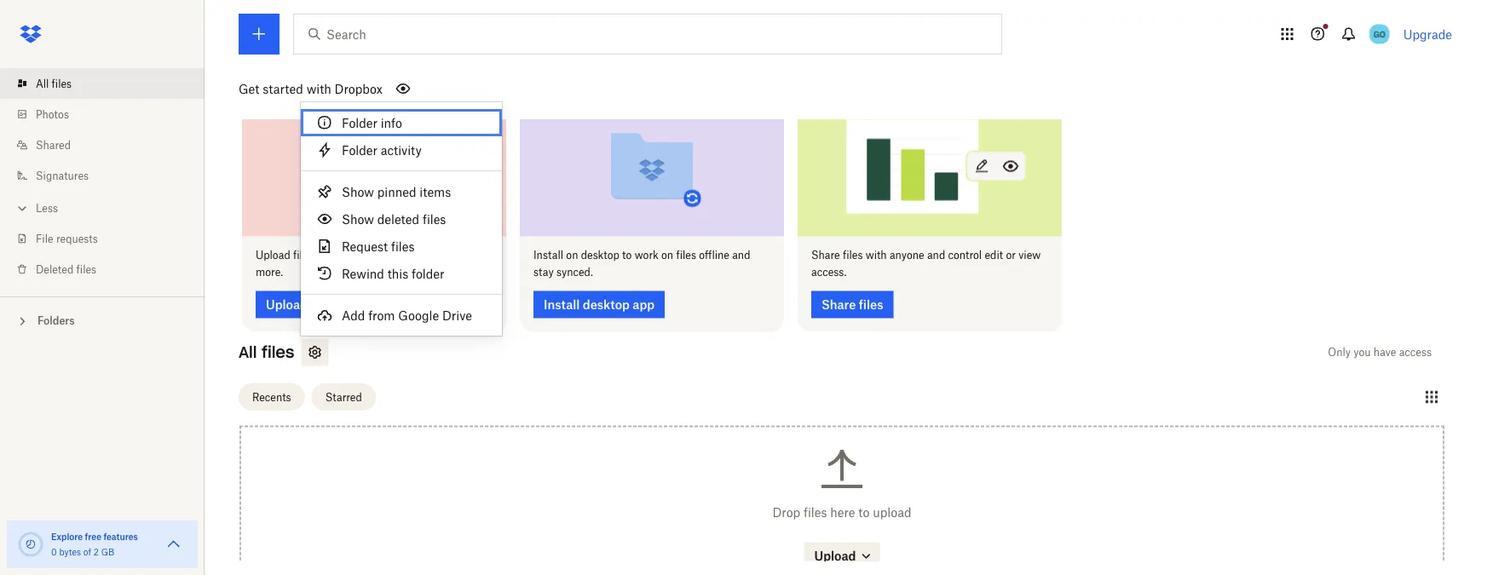 Task type: describe. For each thing, give the bounding box(es) containing it.
all files link
[[14, 68, 205, 99]]

less image
[[14, 200, 31, 217]]

upload
[[873, 506, 912, 521]]

get started with dropbox
[[239, 81, 383, 96]]

sign,
[[441, 249, 464, 262]]

offline
[[699, 249, 730, 262]]

share
[[812, 249, 840, 262]]

deleted files link
[[14, 254, 205, 285]]

file
[[36, 232, 53, 245]]

shared
[[36, 139, 71, 151]]

edit
[[985, 249, 1004, 262]]

to for drop files here to upload
[[859, 506, 870, 521]]

starred button
[[312, 384, 376, 411]]

from
[[368, 308, 395, 323]]

upgrade link
[[1404, 27, 1453, 41]]

install on desktop to work on files offline and stay synced.
[[534, 249, 751, 279]]

deleted
[[36, 263, 74, 276]]

2
[[94, 547, 99, 558]]

access
[[1400, 347, 1432, 359]]

info
[[381, 116, 402, 130]]

dropbox
[[335, 81, 383, 96]]

anyone
[[890, 249, 925, 262]]

started
[[263, 81, 303, 96]]

deleted
[[378, 212, 420, 226]]

0
[[51, 547, 57, 558]]

folders button
[[0, 308, 205, 333]]

have
[[1374, 347, 1397, 359]]

with for started
[[307, 81, 331, 96]]

items
[[420, 185, 451, 199]]

files left folder settings image
[[262, 343, 294, 363]]

deleted files
[[36, 263, 96, 276]]

share,
[[409, 249, 438, 262]]

drop
[[773, 506, 801, 521]]

add
[[342, 308, 365, 323]]

google
[[398, 308, 439, 323]]

files inside list item
[[52, 77, 72, 90]]

files inside install on desktop to work on files offline and stay synced.
[[676, 249, 697, 262]]

edit,
[[385, 249, 406, 262]]

drive
[[443, 308, 472, 323]]

1 vertical spatial all files
[[239, 343, 294, 363]]

show for show deleted files
[[342, 212, 374, 226]]

of
[[83, 547, 91, 558]]

folders
[[337, 249, 370, 262]]

list containing all files
[[0, 58, 205, 297]]

access.
[[812, 266, 847, 279]]

files down 'items'
[[423, 212, 446, 226]]

files up 'rewind this folder' menu item
[[391, 239, 415, 254]]

1 horizontal spatial all
[[239, 343, 257, 363]]

folder
[[412, 266, 445, 281]]

signatures link
[[14, 160, 205, 191]]

you
[[1354, 347, 1372, 359]]

rewind
[[342, 266, 384, 281]]

all files inside list item
[[36, 77, 72, 90]]

share files with anyone and control edit or view access.
[[812, 249, 1041, 279]]

show pinned items menu item
[[301, 178, 502, 205]]

folder info menu item
[[301, 109, 502, 136]]

and inside install on desktop to work on files offline and stay synced.
[[733, 249, 751, 262]]

desktop
[[581, 249, 620, 262]]



Task type: locate. For each thing, give the bounding box(es) containing it.
0 vertical spatial with
[[307, 81, 331, 96]]

pinned
[[378, 185, 417, 199]]

all files list item
[[0, 68, 205, 99]]

show left pinned
[[342, 185, 374, 199]]

bytes
[[59, 547, 81, 558]]

only
[[1329, 347, 1351, 359]]

1 horizontal spatial all files
[[239, 343, 294, 363]]

files up photos
[[52, 77, 72, 90]]

file requests
[[36, 232, 98, 245]]

with
[[307, 81, 331, 96], [866, 249, 887, 262]]

dropbox image
[[14, 17, 48, 51]]

folder inside menu item
[[342, 116, 378, 130]]

0 horizontal spatial all
[[36, 77, 49, 90]]

1 vertical spatial show
[[342, 212, 374, 226]]

to for install on desktop to work on files offline and stay synced.
[[623, 249, 632, 262]]

1 horizontal spatial with
[[866, 249, 887, 262]]

to inside upload files and folders to edit, share, sign, and more.
[[373, 249, 383, 262]]

show pinned items
[[342, 185, 451, 199]]

folder activity menu item
[[301, 136, 502, 164]]

4 and from the left
[[928, 249, 946, 262]]

folder activity
[[342, 143, 422, 157]]

1 folder from the top
[[342, 116, 378, 130]]

0 horizontal spatial on
[[566, 249, 578, 262]]

stay
[[534, 266, 554, 279]]

1 vertical spatial with
[[866, 249, 887, 262]]

drop files here to upload
[[773, 506, 912, 521]]

photos
[[36, 108, 69, 121]]

show
[[342, 185, 374, 199], [342, 212, 374, 226]]

to
[[373, 249, 383, 262], [623, 249, 632, 262], [859, 506, 870, 521]]

list
[[0, 58, 205, 297]]

folder for folder activity
[[342, 143, 378, 157]]

files right share
[[843, 249, 863, 262]]

1 vertical spatial folder
[[342, 143, 378, 157]]

and
[[316, 249, 334, 262], [466, 249, 484, 262], [733, 249, 751, 262], [928, 249, 946, 262]]

on
[[566, 249, 578, 262], [662, 249, 674, 262]]

request files
[[342, 239, 415, 254]]

folder settings image
[[305, 343, 325, 363]]

on right work
[[662, 249, 674, 262]]

all files
[[36, 77, 72, 90], [239, 343, 294, 363]]

this
[[388, 266, 409, 281]]

all up photos
[[36, 77, 49, 90]]

show deleted files menu item
[[301, 205, 502, 233]]

files inside upload files and folders to edit, share, sign, and more.
[[293, 249, 313, 262]]

activity
[[381, 143, 422, 157]]

rewind this folder
[[342, 266, 445, 281]]

with right started
[[307, 81, 331, 96]]

2 folder from the top
[[342, 143, 378, 157]]

and right the "offline" at the top left of page
[[733, 249, 751, 262]]

upload files and folders to edit, share, sign, and more.
[[256, 249, 484, 279]]

files inside share files with anyone and control edit or view access.
[[843, 249, 863, 262]]

0 horizontal spatial to
[[373, 249, 383, 262]]

or
[[1006, 249, 1016, 262]]

with left the anyone
[[866, 249, 887, 262]]

only you have access
[[1329, 347, 1432, 359]]

files right upload
[[293, 249, 313, 262]]

all
[[36, 77, 49, 90], [239, 343, 257, 363]]

photos link
[[14, 99, 205, 130]]

1 horizontal spatial on
[[662, 249, 674, 262]]

2 horizontal spatial to
[[859, 506, 870, 521]]

2 show from the top
[[342, 212, 374, 226]]

shared link
[[14, 130, 205, 160]]

files left here at the bottom right of page
[[804, 506, 827, 521]]

and right sign,
[[466, 249, 484, 262]]

recents
[[252, 391, 291, 404]]

less
[[36, 202, 58, 214]]

add from google drive menu item
[[301, 302, 502, 329]]

quota usage element
[[17, 531, 44, 558]]

all up recents
[[239, 343, 257, 363]]

rewind this folder menu item
[[301, 260, 502, 287]]

to left work
[[623, 249, 632, 262]]

0 vertical spatial all files
[[36, 77, 72, 90]]

starred
[[325, 391, 362, 404]]

control
[[949, 249, 982, 262]]

synced.
[[557, 266, 593, 279]]

signatures
[[36, 169, 89, 182]]

requests
[[56, 232, 98, 245]]

request
[[342, 239, 388, 254]]

show up request
[[342, 212, 374, 226]]

on up synced.
[[566, 249, 578, 262]]

install
[[534, 249, 564, 262]]

to right here at the bottom right of page
[[859, 506, 870, 521]]

folder down folder info
[[342, 143, 378, 157]]

recents button
[[239, 384, 305, 411]]

show deleted files
[[342, 212, 446, 226]]

2 on from the left
[[662, 249, 674, 262]]

and inside share files with anyone and control edit or view access.
[[928, 249, 946, 262]]

0 horizontal spatial with
[[307, 81, 331, 96]]

to inside install on desktop to work on files offline and stay synced.
[[623, 249, 632, 262]]

3 and from the left
[[733, 249, 751, 262]]

file requests link
[[14, 223, 205, 254]]

0 horizontal spatial all files
[[36, 77, 72, 90]]

1 horizontal spatial to
[[623, 249, 632, 262]]

upload
[[256, 249, 291, 262]]

1 on from the left
[[566, 249, 578, 262]]

more.
[[256, 266, 283, 279]]

folders
[[38, 315, 75, 327]]

all files up recents
[[239, 343, 294, 363]]

free
[[85, 532, 101, 542]]

here
[[831, 506, 856, 521]]

work
[[635, 249, 659, 262]]

0 vertical spatial show
[[342, 185, 374, 199]]

1 show from the top
[[342, 185, 374, 199]]

request files menu item
[[301, 233, 502, 260]]

folder inside menu item
[[342, 143, 378, 157]]

add from google drive
[[342, 308, 472, 323]]

gb
[[101, 547, 114, 558]]

and left control
[[928, 249, 946, 262]]

files left the "offline" at the top left of page
[[676, 249, 697, 262]]

2 and from the left
[[466, 249, 484, 262]]

get
[[239, 81, 260, 96]]

folder info
[[342, 116, 402, 130]]

1 vertical spatial all
[[239, 343, 257, 363]]

0 vertical spatial all
[[36, 77, 49, 90]]

1 and from the left
[[316, 249, 334, 262]]

to left 'edit,'
[[373, 249, 383, 262]]

all inside list item
[[36, 77, 49, 90]]

explore
[[51, 532, 83, 542]]

view
[[1019, 249, 1041, 262]]

explore free features 0 bytes of 2 gb
[[51, 532, 138, 558]]

features
[[104, 532, 138, 542]]

upgrade
[[1404, 27, 1453, 41]]

and left folders in the top left of the page
[[316, 249, 334, 262]]

folder
[[342, 116, 378, 130], [342, 143, 378, 157]]

with for files
[[866, 249, 887, 262]]

all files up photos
[[36, 77, 72, 90]]

show for show pinned items
[[342, 185, 374, 199]]

folder for folder info
[[342, 116, 378, 130]]

files right deleted
[[76, 263, 96, 276]]

0 vertical spatial folder
[[342, 116, 378, 130]]

folder left info
[[342, 116, 378, 130]]

with inside share files with anyone and control edit or view access.
[[866, 249, 887, 262]]

files
[[52, 77, 72, 90], [423, 212, 446, 226], [391, 239, 415, 254], [293, 249, 313, 262], [676, 249, 697, 262], [843, 249, 863, 262], [76, 263, 96, 276], [262, 343, 294, 363], [804, 506, 827, 521]]



Task type: vqa. For each thing, say whether or not it's contained in the screenshot.
tab list at the bottom of page
no



